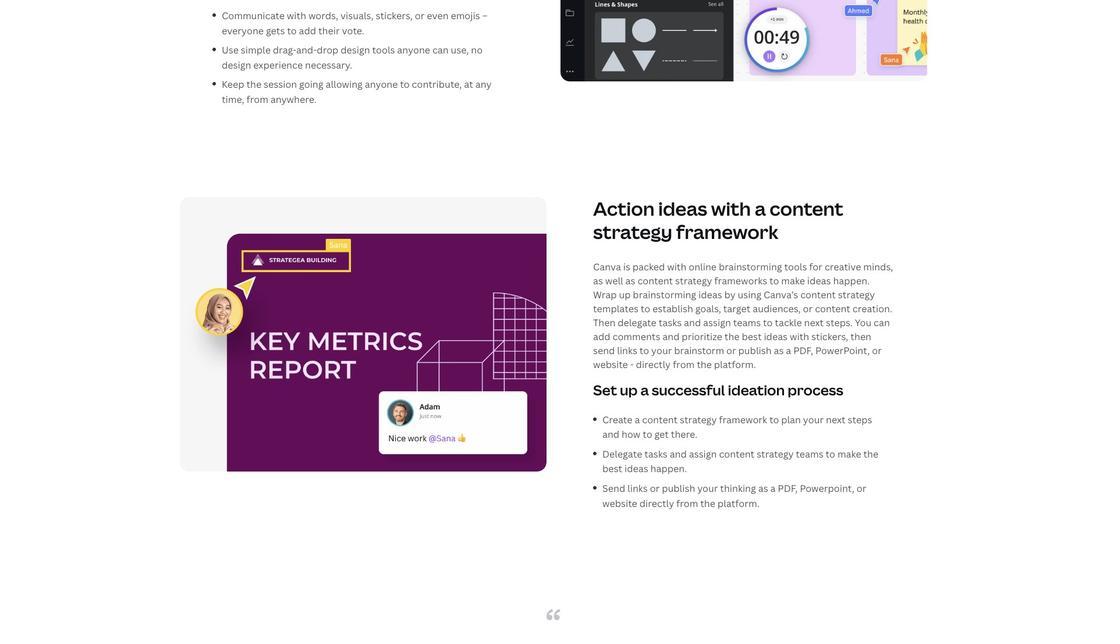 Task type: describe. For each thing, give the bounding box(es) containing it.
to down audiences,
[[763, 316, 773, 329]]

how
[[622, 429, 641, 441]]

using
[[738, 288, 762, 301]]

steps.
[[826, 316, 853, 329]]

platform. inside canva is packed with online brainstorming tools for creative minds, as well as content strategy frameworks to make ideas happen. wrap up brainstorming ideas by using canva's content strategy templates to establish goals, target audiences, or content creation. then delegate tasks and assign teams to tackle next steps. you can add comments and prioritize the best ideas with stickers, then send links to your brainstorm or publish as a pdf, powerpoint, or website - directly from the platform.
[[714, 358, 756, 371]]

process
[[788, 380, 843, 400]]

a inside canva is packed with online brainstorming tools for creative minds, as well as content strategy frameworks to make ideas happen. wrap up brainstorming ideas by using canva's content strategy templates to establish goals, target audiences, or content creation. then delegate tasks and assign teams to tackle next steps. you can add comments and prioritize the best ideas with stickers, then send links to your brainstorm or publish as a pdf, powerpoint, or website - directly from the platform.
[[786, 344, 791, 357]]

frameworks
[[714, 274, 767, 287]]

to down comments
[[640, 344, 649, 357]]

visuals,
[[341, 9, 373, 22]]

there.
[[671, 429, 698, 441]]

time,
[[222, 93, 244, 106]]

canva's
[[764, 288, 798, 301]]

anywhere.
[[271, 93, 317, 106]]

delegate
[[603, 448, 642, 461]]

framework inside create a content strategy framework to plan your next steps and how to get there.
[[719, 414, 767, 427]]

your inside canva is packed with online brainstorming tools for creative minds, as well as content strategy frameworks to make ideas happen. wrap up brainstorming ideas by using canva's content strategy templates to establish goals, target audiences, or content creation. then delegate tasks and assign teams to tackle next steps. you can add comments and prioritize the best ideas with stickers, then send links to your brainstorm or publish as a pdf, powerpoint, or website - directly from the platform.
[[651, 344, 672, 357]]

session
[[264, 78, 297, 91]]

is
[[623, 261, 630, 273]]

well
[[605, 274, 623, 287]]

necessary.
[[305, 59, 352, 71]]

best inside canva is packed with online brainstorming tools for creative minds, as well as content strategy frameworks to make ideas happen. wrap up brainstorming ideas by using canva's content strategy templates to establish goals, target audiences, or content creation. then delegate tasks and assign teams to tackle next steps. you can add comments and prioritize the best ideas with stickers, then send links to your brainstorm or publish as a pdf, powerpoint, or website - directly from the platform.
[[742, 330, 762, 343]]

create a content strategy framework to plan your next steps and how to get there.
[[603, 414, 872, 441]]

the inside delegate tasks and assign content strategy teams to make the best ideas happen.
[[864, 448, 879, 461]]

thinking
[[720, 483, 756, 495]]

audiences,
[[753, 302, 801, 315]]

with inside action ideas with a content strategy framework
[[711, 196, 751, 221]]

canva
[[593, 261, 621, 273]]

powerpoint,
[[816, 344, 870, 357]]

even
[[427, 9, 449, 22]]

tools for anyone
[[372, 44, 395, 57]]

from inside canva is packed with online brainstorming tools for creative minds, as well as content strategy frameworks to make ideas happen. wrap up brainstorming ideas by using canva's content strategy templates to establish goals, target audiences, or content creation. then delegate tasks and assign teams to tackle next steps. you can add comments and prioritize the best ideas with stickers, then send links to your brainstorm or publish as a pdf, powerpoint, or website - directly from the platform.
[[673, 358, 695, 371]]

or right powerpoint, on the bottom of page
[[872, 344, 882, 357]]

can inside canva is packed with online brainstorming tools for creative minds, as well as content strategy frameworks to make ideas happen. wrap up brainstorming ideas by using canva's content strategy templates to establish goals, target audiences, or content creation. then delegate tasks and assign teams to tackle next steps. you can add comments and prioritize the best ideas with stickers, then send links to your brainstorm or publish as a pdf, powerpoint, or website - directly from the platform.
[[874, 316, 890, 329]]

pdf, inside canva is packed with online brainstorming tools for creative minds, as well as content strategy frameworks to make ideas happen. wrap up brainstorming ideas by using canva's content strategy templates to establish goals, target audiences, or content creation. then delegate tasks and assign teams to tackle next steps. you can add comments and prioritize the best ideas with stickers, then send links to your brainstorm or publish as a pdf, powerpoint, or website - directly from the platform.
[[794, 344, 813, 357]]

quotation mark image
[[547, 610, 561, 621]]

1 vertical spatial brainstorming
[[633, 288, 696, 301]]

you
[[855, 316, 872, 329]]

or right powerpoint,
[[857, 483, 867, 495]]

steps
[[848, 414, 872, 427]]

and down establish
[[663, 330, 680, 343]]

best inside delegate tasks and assign content strategy teams to make the best ideas happen.
[[603, 463, 622, 476]]

contribute,
[[412, 78, 462, 91]]

anyone inside keep the session going allowing anyone to contribute, at any time, from anywhere.
[[365, 78, 398, 91]]

make inside delegate tasks and assign content strategy teams to make the best ideas happen.
[[838, 448, 861, 461]]

0 vertical spatial brainstorming
[[719, 261, 782, 273]]

vote.
[[342, 24, 364, 37]]

powerpoint,
[[800, 483, 855, 495]]

platform. inside send links or publish your thinking as a pdf, powerpoint, or website directly from the platform.
[[718, 498, 760, 510]]

tasks inside canva is packed with online brainstorming tools for creative minds, as well as content strategy frameworks to make ideas happen. wrap up brainstorming ideas by using canva's content strategy templates to establish goals, target audiences, or content creation. then delegate tasks and assign teams to tackle next steps. you can add comments and prioritize the best ideas with stickers, then send links to your brainstorm or publish as a pdf, powerpoint, or website - directly from the platform.
[[659, 316, 682, 329]]

emojis
[[451, 9, 480, 22]]

prioritize
[[682, 330, 722, 343]]

up inside canva is packed with online brainstorming tools for creative minds, as well as content strategy frameworks to make ideas happen. wrap up brainstorming ideas by using canva's content strategy templates to establish goals, target audiences, or content creation. then delegate tasks and assign teams to tackle next steps. you can add comments and prioritize the best ideas with stickers, then send links to your brainstorm or publish as a pdf, powerpoint, or website - directly from the platform.
[[619, 288, 631, 301]]

content inside delegate tasks and assign content strategy teams to make the best ideas happen.
[[719, 448, 755, 461]]

action
[[593, 196, 655, 221]]

delegate tasks and assign content strategy teams to make the best ideas happen.
[[603, 448, 879, 476]]

canva is packed with online brainstorming tools for creative minds, as well as content strategy frameworks to make ideas happen. wrap up brainstorming ideas by using canva's content strategy templates to establish goals, target audiences, or content creation. then delegate tasks and assign teams to tackle next steps. you can add comments and prioritize the best ideas with stickers, then send links to your brainstorm or publish as a pdf, powerpoint, or website - directly from the platform.
[[593, 261, 893, 371]]

target
[[723, 302, 751, 315]]

experience
[[253, 59, 303, 71]]

and inside delegate tasks and assign content strategy teams to make the best ideas happen.
[[670, 448, 687, 461]]

strategy inside action ideas with a content strategy framework
[[593, 219, 672, 244]]

to up delegate
[[641, 302, 650, 315]]

your inside create a content strategy framework to plan your next steps and how to get there.
[[803, 414, 824, 427]]

-
[[630, 358, 634, 371]]

assign inside delegate tasks and assign content strategy teams to make the best ideas happen.
[[689, 448, 717, 461]]

any
[[475, 78, 492, 91]]

create
[[603, 414, 633, 427]]

the down target on the right top of the page
[[725, 330, 740, 343]]

drop
[[317, 44, 338, 57]]

website inside send links or publish your thinking as a pdf, powerpoint, or website directly from the platform.
[[603, 498, 637, 510]]

ui - collaboration (1) image
[[180, 197, 547, 472]]

going
[[299, 78, 323, 91]]

content inside action ideas with a content strategy framework
[[770, 196, 844, 221]]

allowing
[[326, 78, 363, 91]]

strategy up creation.
[[838, 288, 875, 301]]

establish
[[653, 302, 693, 315]]

website inside canva is packed with online brainstorming tools for creative minds, as well as content strategy frameworks to make ideas happen. wrap up brainstorming ideas by using canva's content strategy templates to establish goals, target audiences, or content creation. then delegate tasks and assign teams to tackle next steps. you can add comments and prioritize the best ideas with stickers, then send links to your brainstorm or publish as a pdf, powerpoint, or website - directly from the platform.
[[593, 358, 628, 371]]

simple
[[241, 44, 271, 57]]

successful
[[652, 380, 725, 400]]

stickers, inside communicate with words, visuals, stickers, or even emojis – everyone gets to add their vote.
[[376, 9, 413, 22]]

stickers, inside canva is packed with online brainstorming tools for creative minds, as well as content strategy frameworks to make ideas happen. wrap up brainstorming ideas by using canva's content strategy templates to establish goals, target audiences, or content creation. then delegate tasks and assign teams to tackle next steps. you can add comments and prioritize the best ideas with stickers, then send links to your brainstorm or publish as a pdf, powerpoint, or website - directly from the platform.
[[812, 330, 848, 343]]

their
[[318, 24, 340, 37]]

add inside communicate with words, visuals, stickers, or even emojis – everyone gets to add their vote.
[[299, 24, 316, 37]]

wrap
[[593, 288, 617, 301]]

from inside send links or publish your thinking as a pdf, powerpoint, or website directly from the platform.
[[676, 498, 698, 510]]

set up a successful ideation process
[[593, 380, 843, 400]]

happen. inside canva is packed with online brainstorming tools for creative minds, as well as content strategy frameworks to make ideas happen. wrap up brainstorming ideas by using canva's content strategy templates to establish goals, target audiences, or content creation. then delegate tasks and assign teams to tackle next steps. you can add comments and prioritize the best ideas with stickers, then send links to your brainstorm or publish as a pdf, powerpoint, or website - directly from the platform.
[[833, 274, 870, 287]]

creative
[[825, 261, 861, 273]]

ideation
[[728, 380, 785, 400]]

a inside create a content strategy framework to plan your next steps and how to get there.
[[635, 414, 640, 427]]

to inside keep the session going allowing anyone to contribute, at any time, from anywhere.
[[400, 78, 410, 91]]

ideas inside delegate tasks and assign content strategy teams to make the best ideas happen.
[[625, 463, 648, 476]]

can inside use simple drag-and-drop design tools anyone can use, no design experience necessary.
[[432, 44, 449, 57]]

to left get
[[643, 429, 652, 441]]

publish inside canva is packed with online brainstorming tools for creative minds, as well as content strategy frameworks to make ideas happen. wrap up brainstorming ideas by using canva's content strategy templates to establish goals, target audiences, or content creation. then delegate tasks and assign teams to tackle next steps. you can add comments and prioritize the best ideas with stickers, then send links to your brainstorm or publish as a pdf, powerpoint, or website - directly from the platform.
[[738, 344, 772, 357]]

use,
[[451, 44, 469, 57]]

then
[[851, 330, 871, 343]]

a inside action ideas with a content strategy framework
[[755, 196, 766, 221]]

ideas inside action ideas with a content strategy framework
[[658, 196, 707, 221]]

0 horizontal spatial design
[[222, 59, 251, 71]]

teams inside delegate tasks and assign content strategy teams to make the best ideas happen.
[[796, 448, 824, 461]]

brainstorm
[[674, 344, 724, 357]]

to up the canva's
[[770, 274, 779, 287]]

communicate
[[222, 9, 285, 22]]

tackle
[[775, 316, 802, 329]]

plan
[[781, 414, 801, 427]]

next inside create a content strategy framework to plan your next steps and how to get there.
[[826, 414, 846, 427]]



Task type: vqa. For each thing, say whether or not it's contained in the screenshot.
the
yes



Task type: locate. For each thing, give the bounding box(es) containing it.
to inside delegate tasks and assign content strategy teams to make the best ideas happen.
[[826, 448, 835, 461]]

0 vertical spatial framework
[[676, 219, 779, 244]]

or
[[415, 9, 425, 22], [803, 302, 813, 315], [727, 344, 736, 357], [872, 344, 882, 357], [650, 483, 660, 495], [857, 483, 867, 495]]

assign inside canva is packed with online brainstorming tools for creative minds, as well as content strategy frameworks to make ideas happen. wrap up brainstorming ideas by using canva's content strategy templates to establish goals, target audiences, or content creation. then delegate tasks and assign teams to tackle next steps. you can add comments and prioritize the best ideas with stickers, then send links to your brainstorm or publish as a pdf, powerpoint, or website - directly from the platform.
[[703, 316, 731, 329]]

best
[[742, 330, 762, 343], [603, 463, 622, 476]]

1 vertical spatial assign
[[689, 448, 717, 461]]

up
[[619, 288, 631, 301], [620, 380, 638, 400]]

0 vertical spatial up
[[619, 288, 631, 301]]

best down target on the right top of the page
[[742, 330, 762, 343]]

0 vertical spatial platform.
[[714, 358, 756, 371]]

1 horizontal spatial can
[[874, 316, 890, 329]]

make down steps
[[838, 448, 861, 461]]

pdf, down tackle
[[794, 344, 813, 357]]

platform. down the thinking
[[718, 498, 760, 510]]

website
[[593, 358, 628, 371], [603, 498, 637, 510]]

to left "plan"
[[770, 414, 779, 427]]

anyone right allowing at the left of the page
[[365, 78, 398, 91]]

next left the steps. at right
[[804, 316, 824, 329]]

teams up powerpoint,
[[796, 448, 824, 461]]

then
[[593, 316, 616, 329]]

2 horizontal spatial your
[[803, 414, 824, 427]]

1 vertical spatial teams
[[796, 448, 824, 461]]

links up -
[[617, 344, 637, 357]]

1 vertical spatial best
[[603, 463, 622, 476]]

brainstorming up establish
[[633, 288, 696, 301]]

tools down communicate with words, visuals, stickers, or even emojis – everyone gets to add their vote.
[[372, 44, 395, 57]]

your
[[651, 344, 672, 357], [803, 414, 824, 427], [697, 483, 718, 495]]

website down "send" on the bottom
[[603, 498, 637, 510]]

1 vertical spatial from
[[673, 358, 695, 371]]

0 horizontal spatial teams
[[733, 316, 761, 329]]

from inside keep the session going allowing anyone to contribute, at any time, from anywhere.
[[247, 93, 268, 106]]

happen. inside delegate tasks and assign content strategy teams to make the best ideas happen.
[[651, 463, 687, 476]]

design down use
[[222, 59, 251, 71]]

1 vertical spatial anyone
[[365, 78, 398, 91]]

1 vertical spatial pdf,
[[778, 483, 798, 495]]

brainstorming up frameworks
[[719, 261, 782, 273]]

to
[[287, 24, 297, 37], [400, 78, 410, 91], [770, 274, 779, 287], [641, 302, 650, 315], [763, 316, 773, 329], [640, 344, 649, 357], [770, 414, 779, 427], [643, 429, 652, 441], [826, 448, 835, 461]]

1 horizontal spatial make
[[838, 448, 861, 461]]

0 horizontal spatial add
[[299, 24, 316, 37]]

0 vertical spatial happen.
[[833, 274, 870, 287]]

1 horizontal spatial tools
[[784, 261, 807, 273]]

happen.
[[833, 274, 870, 287], [651, 463, 687, 476]]

to right the gets
[[287, 24, 297, 37]]

tools inside use simple drag-and-drop design tools anyone can use, no design experience necessary.
[[372, 44, 395, 57]]

0 horizontal spatial your
[[651, 344, 672, 357]]

framework
[[676, 219, 779, 244], [719, 414, 767, 427]]

0 vertical spatial tools
[[372, 44, 395, 57]]

platform.
[[714, 358, 756, 371], [718, 498, 760, 510]]

1 vertical spatial directly
[[640, 498, 674, 510]]

next inside canva is packed with online brainstorming tools for creative minds, as well as content strategy frameworks to make ideas happen. wrap up brainstorming ideas by using canva's content strategy templates to establish goals, target audiences, or content creation. then delegate tasks and assign teams to tackle next steps. you can add comments and prioritize the best ideas with stickers, then send links to your brainstorm or publish as a pdf, powerpoint, or website - directly from the platform.
[[804, 316, 824, 329]]

0 horizontal spatial happen.
[[651, 463, 687, 476]]

to inside communicate with words, visuals, stickers, or even emojis – everyone gets to add their vote.
[[287, 24, 297, 37]]

0 vertical spatial your
[[651, 344, 672, 357]]

teams inside canva is packed with online brainstorming tools for creative minds, as well as content strategy frameworks to make ideas happen. wrap up brainstorming ideas by using canva's content strategy templates to establish goals, target audiences, or content creation. then delegate tasks and assign teams to tackle next steps. you can add comments and prioritize the best ideas with stickers, then send links to your brainstorm or publish as a pdf, powerpoint, or website - directly from the platform.
[[733, 316, 761, 329]]

stickers, right visuals,
[[376, 9, 413, 22]]

gets
[[266, 24, 285, 37]]

or right brainstorm
[[727, 344, 736, 357]]

comments
[[613, 330, 660, 343]]

platform. up set up a successful ideation process
[[714, 358, 756, 371]]

framework down ideation
[[719, 414, 767, 427]]

the inside send links or publish your thinking as a pdf, powerpoint, or website directly from the platform.
[[700, 498, 715, 510]]

the down delegate tasks and assign content strategy teams to make the best ideas happen. on the bottom of page
[[700, 498, 715, 510]]

links inside send links or publish your thinking as a pdf, powerpoint, or website directly from the platform.
[[628, 483, 648, 495]]

0 vertical spatial links
[[617, 344, 637, 357]]

anyone inside use simple drag-and-drop design tools anyone can use, no design experience necessary.
[[397, 44, 430, 57]]

tasks
[[659, 316, 682, 329], [645, 448, 668, 461]]

directly inside canva is packed with online brainstorming tools for creative minds, as well as content strategy frameworks to make ideas happen. wrap up brainstorming ideas by using canva's content strategy templates to establish goals, target audiences, or content creation. then delegate tasks and assign teams to tackle next steps. you can add comments and prioritize the best ideas with stickers, then send links to your brainstorm or publish as a pdf, powerpoint, or website - directly from the platform.
[[636, 358, 671, 371]]

to up powerpoint,
[[826, 448, 835, 461]]

links right "send" on the bottom
[[628, 483, 648, 495]]

1 vertical spatial tools
[[784, 261, 807, 273]]

the right keep
[[246, 78, 261, 91]]

assign
[[703, 316, 731, 329], [689, 448, 717, 461]]

your right "plan"
[[803, 414, 824, 427]]

links
[[617, 344, 637, 357], [628, 483, 648, 495]]

delegate
[[618, 316, 657, 329]]

up up templates
[[619, 288, 631, 301]]

with inside communicate with words, visuals, stickers, or even emojis – everyone gets to add their vote.
[[287, 9, 306, 22]]

design
[[341, 44, 370, 57], [222, 59, 251, 71]]

the down brainstorm
[[697, 358, 712, 371]]

with
[[287, 9, 306, 22], [711, 196, 751, 221], [667, 261, 687, 273], [790, 330, 809, 343]]

1 vertical spatial framework
[[719, 414, 767, 427]]

can down creation.
[[874, 316, 890, 329]]

1 horizontal spatial teams
[[796, 448, 824, 461]]

up right set
[[620, 380, 638, 400]]

publish up ideation
[[738, 344, 772, 357]]

0 horizontal spatial publish
[[662, 483, 695, 495]]

as
[[593, 274, 603, 287], [626, 274, 635, 287], [774, 344, 784, 357], [758, 483, 768, 495]]

1 horizontal spatial best
[[742, 330, 762, 343]]

0 horizontal spatial best
[[603, 463, 622, 476]]

links inside canva is packed with online brainstorming tools for creative minds, as well as content strategy frameworks to make ideas happen. wrap up brainstorming ideas by using canva's content strategy templates to establish goals, target audiences, or content creation. then delegate tasks and assign teams to tackle next steps. you can add comments and prioritize the best ideas with stickers, then send links to your brainstorm or publish as a pdf, powerpoint, or website - directly from the platform.
[[617, 344, 637, 357]]

strategy down "plan"
[[757, 448, 794, 461]]

tasks down establish
[[659, 316, 682, 329]]

or right "send" on the bottom
[[650, 483, 660, 495]]

2 vertical spatial your
[[697, 483, 718, 495]]

2 vertical spatial from
[[676, 498, 698, 510]]

1 vertical spatial links
[[628, 483, 648, 495]]

0 vertical spatial design
[[341, 44, 370, 57]]

send
[[593, 344, 615, 357]]

0 vertical spatial tasks
[[659, 316, 682, 329]]

next left steps
[[826, 414, 846, 427]]

and up prioritize
[[684, 316, 701, 329]]

goals,
[[696, 302, 721, 315]]

and-
[[296, 44, 317, 57]]

or inside communicate with words, visuals, stickers, or even emojis – everyone gets to add their vote.
[[415, 9, 425, 22]]

1 horizontal spatial design
[[341, 44, 370, 57]]

as up "wrap"
[[593, 274, 603, 287]]

for
[[809, 261, 823, 273]]

the down steps
[[864, 448, 879, 461]]

publish down there.
[[662, 483, 695, 495]]

0 horizontal spatial next
[[804, 316, 824, 329]]

tools inside canva is packed with online brainstorming tools for creative minds, as well as content strategy frameworks to make ideas happen. wrap up brainstorming ideas by using canva's content strategy templates to establish goals, target audiences, or content creation. then delegate tasks and assign teams to tackle next steps. you can add comments and prioritize the best ideas with stickers, then send links to your brainstorm or publish as a pdf, powerpoint, or website - directly from the platform.
[[784, 261, 807, 273]]

1 horizontal spatial brainstorming
[[719, 261, 782, 273]]

1 horizontal spatial your
[[697, 483, 718, 495]]

stickers, down the steps. at right
[[812, 330, 848, 343]]

publish inside send links or publish your thinking as a pdf, powerpoint, or website directly from the platform.
[[662, 483, 695, 495]]

action ideas with a content strategy framework
[[593, 196, 844, 244]]

online
[[689, 261, 717, 273]]

tools
[[372, 44, 395, 57], [784, 261, 807, 273]]

minds,
[[863, 261, 893, 273]]

1 vertical spatial add
[[593, 330, 610, 343]]

creation.
[[853, 302, 892, 315]]

directly inside send links or publish your thinking as a pdf, powerpoint, or website directly from the platform.
[[640, 498, 674, 510]]

use simple drag-and-drop design tools anyone can use, no design experience necessary.
[[222, 44, 483, 71]]

packed
[[633, 261, 665, 273]]

or left even
[[415, 9, 425, 22]]

tasks inside delegate tasks and assign content strategy teams to make the best ideas happen.
[[645, 448, 668, 461]]

pdf, left powerpoint,
[[778, 483, 798, 495]]

1 vertical spatial website
[[603, 498, 637, 510]]

make inside canva is packed with online brainstorming tools for creative minds, as well as content strategy frameworks to make ideas happen. wrap up brainstorming ideas by using canva's content strategy templates to establish goals, target audiences, or content creation. then delegate tasks and assign teams to tackle next steps. you can add comments and prioritize the best ideas with stickers, then send links to your brainstorm or publish as a pdf, powerpoint, or website - directly from the platform.
[[781, 274, 805, 287]]

0 vertical spatial publish
[[738, 344, 772, 357]]

teams down target on the right top of the page
[[733, 316, 761, 329]]

the inside keep the session going allowing anyone to contribute, at any time, from anywhere.
[[246, 78, 261, 91]]

keep the session going allowing anyone to contribute, at any time, from anywhere.
[[222, 78, 492, 106]]

1 horizontal spatial publish
[[738, 344, 772, 357]]

everyone
[[222, 24, 264, 37]]

happen. down get
[[651, 463, 687, 476]]

your inside send links or publish your thinking as a pdf, powerpoint, or website directly from the platform.
[[697, 483, 718, 495]]

0 vertical spatial pdf,
[[794, 344, 813, 357]]

teams
[[733, 316, 761, 329], [796, 448, 824, 461]]

tools for for
[[784, 261, 807, 273]]

0 vertical spatial next
[[804, 316, 824, 329]]

at
[[464, 78, 473, 91]]

get
[[655, 429, 669, 441]]

and down there.
[[670, 448, 687, 461]]

and
[[684, 316, 701, 329], [663, 330, 680, 343], [603, 429, 620, 441], [670, 448, 687, 461]]

0 vertical spatial stickers,
[[376, 9, 413, 22]]

a inside send links or publish your thinking as a pdf, powerpoint, or website directly from the platform.
[[770, 483, 776, 495]]

1 vertical spatial make
[[838, 448, 861, 461]]

strategy up is
[[593, 219, 672, 244]]

0 vertical spatial can
[[432, 44, 449, 57]]

as down tackle
[[774, 344, 784, 357]]

drag-
[[273, 44, 296, 57]]

tools left "for"
[[784, 261, 807, 273]]

strategy inside create a content strategy framework to plan your next steps and how to get there.
[[680, 414, 717, 427]]

as down is
[[626, 274, 635, 287]]

words,
[[308, 9, 338, 22]]

as inside send links or publish your thinking as a pdf, powerpoint, or website directly from the platform.
[[758, 483, 768, 495]]

to left contribute,
[[400, 78, 410, 91]]

add up and-
[[299, 24, 316, 37]]

your down comments
[[651, 344, 672, 357]]

–
[[482, 9, 488, 22]]

0 horizontal spatial brainstorming
[[633, 288, 696, 301]]

1 vertical spatial publish
[[662, 483, 695, 495]]

assign down goals,
[[703, 316, 731, 329]]

0 vertical spatial assign
[[703, 316, 731, 329]]

publish
[[738, 344, 772, 357], [662, 483, 695, 495]]

1 horizontal spatial add
[[593, 330, 610, 343]]

pdf, inside send links or publish your thinking as a pdf, powerpoint, or website directly from the platform.
[[778, 483, 798, 495]]

1 vertical spatial platform.
[[718, 498, 760, 510]]

next
[[804, 316, 824, 329], [826, 414, 846, 427]]

happen. down creative
[[833, 274, 870, 287]]

1 vertical spatial tasks
[[645, 448, 668, 461]]

send links or publish your thinking as a pdf, powerpoint, or website directly from the platform.
[[603, 483, 867, 510]]

communicate with words, visuals, stickers, or even emojis – everyone gets to add their vote.
[[222, 9, 488, 37]]

keep
[[222, 78, 244, 91]]

make
[[781, 274, 805, 287], [838, 448, 861, 461]]

0 vertical spatial directly
[[636, 358, 671, 371]]

1 vertical spatial stickers,
[[812, 330, 848, 343]]

1 horizontal spatial stickers,
[[812, 330, 848, 343]]

0 horizontal spatial stickers,
[[376, 9, 413, 22]]

ideas
[[658, 196, 707, 221], [807, 274, 831, 287], [699, 288, 722, 301], [764, 330, 788, 343], [625, 463, 648, 476]]

set
[[593, 380, 617, 400]]

1 vertical spatial next
[[826, 414, 846, 427]]

directly
[[636, 358, 671, 371], [640, 498, 674, 510]]

0 vertical spatial anyone
[[397, 44, 430, 57]]

add up send
[[593, 330, 610, 343]]

strategy down online
[[675, 274, 712, 287]]

templates
[[593, 302, 639, 315]]

0 horizontal spatial tools
[[372, 44, 395, 57]]

by
[[724, 288, 736, 301]]

use
[[222, 44, 239, 57]]

and down create
[[603, 429, 620, 441]]

framework inside action ideas with a content strategy framework
[[676, 219, 779, 244]]

and inside create a content strategy framework to plan your next steps and how to get there.
[[603, 429, 620, 441]]

design down "vote."
[[341, 44, 370, 57]]

framework up online
[[676, 219, 779, 244]]

or right audiences,
[[803, 302, 813, 315]]

best down delegate
[[603, 463, 622, 476]]

1 vertical spatial can
[[874, 316, 890, 329]]

0 vertical spatial best
[[742, 330, 762, 343]]

0 vertical spatial make
[[781, 274, 805, 287]]

1 horizontal spatial next
[[826, 414, 846, 427]]

1 vertical spatial happen.
[[651, 463, 687, 476]]

stickers,
[[376, 9, 413, 22], [812, 330, 848, 343]]

1 vertical spatial design
[[222, 59, 251, 71]]

from
[[247, 93, 268, 106], [673, 358, 695, 371], [676, 498, 698, 510]]

add inside canva is packed with online brainstorming tools for creative minds, as well as content strategy frameworks to make ideas happen. wrap up brainstorming ideas by using canva's content strategy templates to establish goals, target audiences, or content creation. then delegate tasks and assign teams to tackle next steps. you can add comments and prioritize the best ideas with stickers, then send links to your brainstorm or publish as a pdf, powerpoint, or website - directly from the platform.
[[593, 330, 610, 343]]

0 vertical spatial add
[[299, 24, 316, 37]]

0 vertical spatial website
[[593, 358, 628, 371]]

can left use,
[[432, 44, 449, 57]]

assign down there.
[[689, 448, 717, 461]]

0 vertical spatial from
[[247, 93, 268, 106]]

your left the thinking
[[697, 483, 718, 495]]

1 horizontal spatial happen.
[[833, 274, 870, 287]]

0 vertical spatial teams
[[733, 316, 761, 329]]

anyone up contribute,
[[397, 44, 430, 57]]

brainstorming
[[719, 261, 782, 273], [633, 288, 696, 301]]

no
[[471, 44, 483, 57]]

1 vertical spatial your
[[803, 414, 824, 427]]

strategy inside delegate tasks and assign content strategy teams to make the best ideas happen.
[[757, 448, 794, 461]]

can
[[432, 44, 449, 57], [874, 316, 890, 329]]

0 horizontal spatial make
[[781, 274, 805, 287]]

tasks down get
[[645, 448, 668, 461]]

as right the thinking
[[758, 483, 768, 495]]

content inside create a content strategy framework to plan your next steps and how to get there.
[[642, 414, 678, 427]]

0 horizontal spatial can
[[432, 44, 449, 57]]

website down send
[[593, 358, 628, 371]]

send
[[603, 483, 625, 495]]

1 vertical spatial up
[[620, 380, 638, 400]]

make up the canva's
[[781, 274, 805, 287]]

strategy up there.
[[680, 414, 717, 427]]



